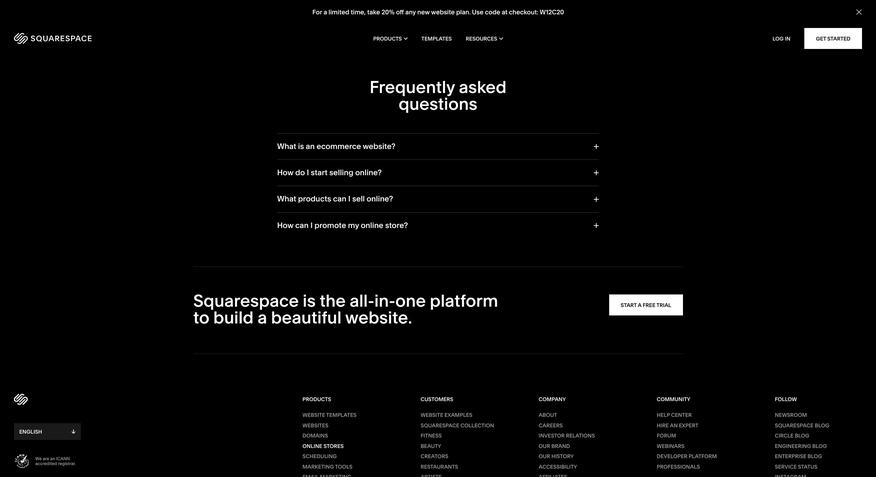 Task type: vqa. For each thing, say whether or not it's contained in the screenshot.


Task type: locate. For each thing, give the bounding box(es) containing it.
2 vertical spatial i
[[311, 221, 313, 230]]

websites
[[303, 422, 329, 429]]

1 horizontal spatial i
[[311, 221, 313, 230]]

how for how can i promote my online store?
[[277, 221, 294, 230]]

online stores link
[[303, 443, 390, 450]]

creators link
[[421, 453, 508, 460]]

stores
[[324, 443, 344, 450]]

online? right selling
[[355, 168, 382, 177]]

0 horizontal spatial products
[[303, 396, 331, 403]]

for
[[312, 8, 322, 16]]

main content containing frequently asked questions
[[0, 0, 877, 354]]

squarespace inside 'link'
[[775, 422, 814, 429]]

0 vertical spatial products
[[373, 35, 402, 42]]

1 vertical spatial squarespace logo image
[[14, 394, 28, 405]]

an
[[306, 142, 315, 151], [670, 422, 678, 429]]

a
[[324, 8, 327, 16], [638, 302, 642, 309], [258, 307, 267, 328]]

1 vertical spatial squarespace logo link
[[14, 393, 303, 407]]

grow your online store with
[[464, 15, 566, 25]]

1 horizontal spatial can
[[333, 194, 347, 204]]

i right do at left
[[307, 168, 309, 177]]

2 squarespace logo image from the top
[[14, 394, 28, 405]]

build
[[213, 307, 254, 328]]

blog
[[815, 422, 830, 429], [795, 433, 810, 439], [813, 443, 827, 450], [808, 453, 823, 460]]

1 vertical spatial our
[[539, 453, 551, 460]]

0 horizontal spatial an
[[306, 142, 315, 151]]

0 vertical spatial what
[[277, 142, 296, 151]]

about link
[[539, 412, 626, 419]]

online right your
[[504, 15, 526, 25]]

what up do at left
[[277, 142, 296, 151]]

online? for how do i start selling online?
[[355, 168, 382, 177]]

0 vertical spatial our
[[539, 443, 551, 450]]

can left sell
[[333, 194, 347, 204]]

is up do at left
[[298, 142, 304, 151]]

enterprise
[[775, 453, 807, 460]]

1 how from the top
[[277, 168, 294, 177]]

1 horizontal spatial a
[[324, 8, 327, 16]]

1 our from the top
[[539, 443, 551, 450]]

websites link
[[303, 422, 390, 429]]

0 horizontal spatial squarespace
[[193, 290, 299, 311]]

to
[[193, 307, 210, 328]]

1 horizontal spatial website
[[421, 412, 444, 419]]

1 vertical spatial templates
[[326, 412, 357, 419]]

website down customers
[[421, 412, 444, 419]]

restaurants
[[421, 464, 458, 470]]

marketing tools link
[[303, 464, 390, 470]]

a left free
[[638, 302, 642, 309]]

1 vertical spatial how
[[277, 221, 294, 230]]

squarespace blog link
[[775, 422, 863, 429]]

scheduling link
[[303, 453, 390, 460]]

community
[[657, 396, 691, 403]]

1 horizontal spatial products
[[373, 35, 402, 42]]

is for what
[[298, 142, 304, 151]]

squarespace inside squarespace is the all‑in‑one platform to build a beautiful website.
[[193, 290, 299, 311]]

squarespace logo image
[[14, 33, 92, 44], [14, 394, 28, 405]]

asked
[[459, 76, 507, 97]]

2 what from the top
[[277, 194, 296, 204]]

blog down engineering blog "link"
[[808, 453, 823, 460]]

1 vertical spatial i
[[348, 194, 351, 204]]

templates down the for a limited time, take 20% off any new website plan. use code at checkout: w12c20
[[422, 35, 452, 42]]

investor relations
[[539, 433, 595, 439]]

service status
[[775, 464, 818, 470]]

circle
[[775, 433, 794, 439]]

blog down squarespace blog
[[795, 433, 810, 439]]

is for squarespace
[[303, 290, 316, 311]]

beauty
[[421, 443, 441, 450]]

templates up websites link at left bottom
[[326, 412, 357, 419]]

careers
[[539, 422, 563, 429]]

1 vertical spatial products
[[303, 396, 331, 403]]

products
[[298, 194, 331, 204]]

webinars
[[657, 443, 685, 450]]

what left products
[[277, 194, 296, 204]]

start a free trial link
[[610, 295, 683, 316]]

your
[[486, 15, 502, 25]]

hire an expert
[[657, 422, 699, 429]]

website examples link
[[421, 412, 508, 419]]

a inside squarespace is the all‑in‑one platform to build a beautiful website.
[[258, 307, 267, 328]]

beauty link
[[421, 443, 508, 450]]

brand
[[552, 443, 570, 450]]

1 horizontal spatial templates
[[422, 35, 452, 42]]

company
[[539, 396, 566, 403]]

1 horizontal spatial squarespace
[[421, 422, 460, 429]]

get
[[816, 35, 827, 42]]

online
[[303, 443, 323, 450]]

our down our brand
[[539, 453, 551, 460]]

a right for
[[324, 8, 327, 16]]

i left sell
[[348, 194, 351, 204]]

squarespace collection
[[421, 422, 494, 429]]

careers link
[[539, 422, 626, 429]]

what for what products can i sell online?
[[277, 194, 296, 204]]

hire an expert link
[[657, 422, 744, 429]]

can left promote
[[295, 221, 309, 230]]

do
[[295, 168, 305, 177]]

store
[[528, 15, 547, 25]]

forum link
[[657, 433, 744, 439]]

marketing tools
[[303, 464, 353, 470]]

started
[[828, 35, 851, 42]]

start
[[621, 302, 637, 309]]

i for promote
[[311, 221, 313, 230]]

blog down newsroom link
[[815, 422, 830, 429]]

help center
[[657, 412, 692, 419]]

a for start
[[638, 302, 642, 309]]

squarespace for squarespace collection
[[421, 422, 460, 429]]

0 vertical spatial i
[[307, 168, 309, 177]]

2 horizontal spatial a
[[638, 302, 642, 309]]

blog down circle blog link
[[813, 443, 827, 450]]

how do i start selling online?
[[277, 168, 382, 177]]

1 vertical spatial what
[[277, 194, 296, 204]]

platform
[[430, 290, 498, 311]]

is left the
[[303, 290, 316, 311]]

circle blog link
[[775, 433, 863, 439]]

website
[[431, 8, 455, 16]]

0 horizontal spatial i
[[307, 168, 309, 177]]

0 vertical spatial how
[[277, 168, 294, 177]]

at
[[502, 8, 508, 16]]

0 horizontal spatial can
[[295, 221, 309, 230]]

1 vertical spatial an
[[670, 422, 678, 429]]

products down the "20%"
[[373, 35, 402, 42]]

2 how from the top
[[277, 221, 294, 230]]

code
[[485, 8, 500, 16]]

forum
[[657, 433, 677, 439]]

products button
[[373, 24, 408, 52]]

1 horizontal spatial online
[[504, 15, 526, 25]]

1 horizontal spatial an
[[670, 422, 678, 429]]

products up website templates
[[303, 396, 331, 403]]

a right build
[[258, 307, 267, 328]]

online? right sell
[[367, 194, 393, 204]]

website templates
[[303, 412, 357, 419]]

1 vertical spatial online?
[[367, 194, 393, 204]]

1 vertical spatial is
[[303, 290, 316, 311]]

our down investor
[[539, 443, 551, 450]]

resources
[[466, 35, 498, 42]]

website up websites
[[303, 412, 325, 419]]

squarespace for squarespace is the all‑in‑one platform to build a beautiful website.
[[193, 290, 299, 311]]

1 vertical spatial online
[[361, 221, 384, 230]]

blog inside 'link'
[[815, 422, 830, 429]]

what for what is an ecommerce website?
[[277, 142, 296, 151]]

our brand
[[539, 443, 570, 450]]

0 horizontal spatial templates
[[326, 412, 357, 419]]

0 horizontal spatial website
[[303, 412, 325, 419]]

online right my
[[361, 221, 384, 230]]

is inside squarespace is the all‑in‑one platform to build a beautiful website.
[[303, 290, 316, 311]]

store?
[[385, 221, 408, 230]]

domains
[[303, 433, 328, 439]]

i left promote
[[311, 221, 313, 230]]

website inside website examples link
[[421, 412, 444, 419]]

a for for
[[324, 8, 327, 16]]

an down help center
[[670, 422, 678, 429]]

our for our brand
[[539, 443, 551, 450]]

1 website from the left
[[303, 412, 325, 419]]

squarespace
[[193, 290, 299, 311], [421, 422, 460, 429], [775, 422, 814, 429]]

2 horizontal spatial squarespace
[[775, 422, 814, 429]]

0 vertical spatial can
[[333, 194, 347, 204]]

website?
[[363, 142, 396, 151]]

squarespace is the all‑in‑one platform to build a beautiful website.
[[193, 290, 498, 328]]

1 squarespace logo image from the top
[[14, 33, 92, 44]]

0 vertical spatial online?
[[355, 168, 382, 177]]

0 horizontal spatial online
[[361, 221, 384, 230]]

platform
[[689, 453, 717, 460]]

main content
[[0, 0, 877, 354]]

1 what from the top
[[277, 142, 296, 151]]

0 vertical spatial squarespace logo link
[[14, 33, 184, 44]]

what products can i sell online?
[[277, 194, 393, 204]]

0 vertical spatial squarespace logo image
[[14, 33, 92, 44]]

how for how do i start selling online?
[[277, 168, 294, 177]]

an up start
[[306, 142, 315, 151]]

website
[[303, 412, 325, 419], [421, 412, 444, 419]]

1 squarespace logo link from the top
[[14, 33, 184, 44]]

online?
[[355, 168, 382, 177], [367, 194, 393, 204]]

enterprise blog
[[775, 453, 823, 460]]

help
[[657, 412, 670, 419]]

tools
[[335, 464, 353, 470]]

2 our from the top
[[539, 453, 551, 460]]

blog inside "link"
[[813, 443, 827, 450]]

2 website from the left
[[421, 412, 444, 419]]

website inside website templates 'link'
[[303, 412, 325, 419]]

2 horizontal spatial i
[[348, 194, 351, 204]]

online? for what products can i sell online?
[[367, 194, 393, 204]]

0 vertical spatial is
[[298, 142, 304, 151]]

0 horizontal spatial a
[[258, 307, 267, 328]]



Task type: describe. For each thing, give the bounding box(es) containing it.
fitness
[[421, 433, 442, 439]]

2 squarespace logo link from the top
[[14, 393, 303, 407]]

new
[[417, 8, 430, 16]]

blog for squarespace blog
[[815, 422, 830, 429]]

grow
[[464, 15, 484, 25]]

website examples
[[421, 412, 473, 419]]

all‑in‑one
[[350, 290, 426, 311]]

developer platform
[[657, 453, 717, 460]]

engineering
[[775, 443, 812, 450]]

engineering blog link
[[775, 443, 863, 450]]

professionals link
[[657, 464, 744, 470]]

templates link
[[422, 24, 452, 52]]

newsroom
[[775, 412, 808, 419]]

0 vertical spatial online
[[504, 15, 526, 25]]

start a free trial
[[621, 302, 672, 309]]

enterprise blog link
[[775, 453, 863, 460]]

20%
[[382, 8, 395, 16]]

developer platform link
[[657, 453, 744, 460]]

webinars link
[[657, 443, 744, 450]]

squarespace blog
[[775, 422, 830, 429]]

newsroom link
[[775, 412, 863, 419]]

with
[[548, 15, 564, 25]]

professionals
[[657, 464, 700, 470]]

use
[[472, 8, 484, 16]]

restaurants link
[[421, 464, 508, 470]]

history
[[552, 453, 574, 460]]

collection
[[461, 422, 494, 429]]

log             in link
[[773, 35, 791, 42]]

the
[[320, 290, 346, 311]]

ecommerce
[[317, 142, 361, 151]]

website templates link
[[303, 412, 390, 419]]

blog for circle blog
[[795, 433, 810, 439]]

i for start
[[307, 168, 309, 177]]

marketing
[[303, 464, 334, 470]]

for a limited time, take 20% off any new website plan. use code at checkout: w12c20
[[312, 8, 564, 16]]

blog for engineering blog
[[813, 443, 827, 450]]

scheduling
[[303, 453, 337, 460]]

questions
[[399, 93, 478, 114]]

log
[[773, 35, 784, 42]]

in
[[785, 35, 791, 42]]

website for website templates
[[303, 412, 325, 419]]

get started
[[816, 35, 851, 42]]

frequently
[[370, 76, 455, 97]]

service
[[775, 464, 797, 470]]

squarespace collection link
[[421, 422, 508, 429]]

creators
[[421, 453, 449, 460]]

relations
[[566, 433, 595, 439]]

how can i promote my online store?
[[277, 221, 408, 230]]

our for our history
[[539, 453, 551, 460]]

our history link
[[539, 453, 626, 460]]

resources button
[[466, 24, 503, 52]]

0 vertical spatial an
[[306, 142, 315, 151]]

selling
[[330, 168, 354, 177]]

domains link
[[303, 433, 390, 439]]

squarespace for squarespace blog
[[775, 422, 814, 429]]

products inside products button
[[373, 35, 402, 42]]

website.
[[345, 307, 412, 328]]

developer
[[657, 453, 688, 460]]

0 vertical spatial templates
[[422, 35, 452, 42]]

online stores
[[303, 443, 344, 450]]

about
[[539, 412, 557, 419]]

beautiful
[[271, 307, 342, 328]]

center
[[672, 412, 692, 419]]

start
[[311, 168, 328, 177]]

engineering blog
[[775, 443, 827, 450]]

blog for enterprise blog
[[808, 453, 823, 460]]

website for website examples
[[421, 412, 444, 419]]

examples
[[445, 412, 473, 419]]

any
[[405, 8, 416, 16]]

1 vertical spatial can
[[295, 221, 309, 230]]

my
[[348, 221, 359, 230]]

off
[[396, 8, 404, 16]]

service status link
[[775, 464, 863, 470]]

accessibility link
[[539, 464, 626, 470]]

expert
[[679, 422, 699, 429]]

templates inside 'link'
[[326, 412, 357, 419]]

promote
[[315, 221, 346, 230]]

↓
[[72, 428, 76, 435]]

sell
[[352, 194, 365, 204]]

get started link
[[805, 28, 863, 49]]

w12c20
[[540, 8, 564, 16]]

english
[[19, 429, 42, 435]]

accessibility
[[539, 464, 577, 470]]

follow
[[775, 396, 797, 403]]



